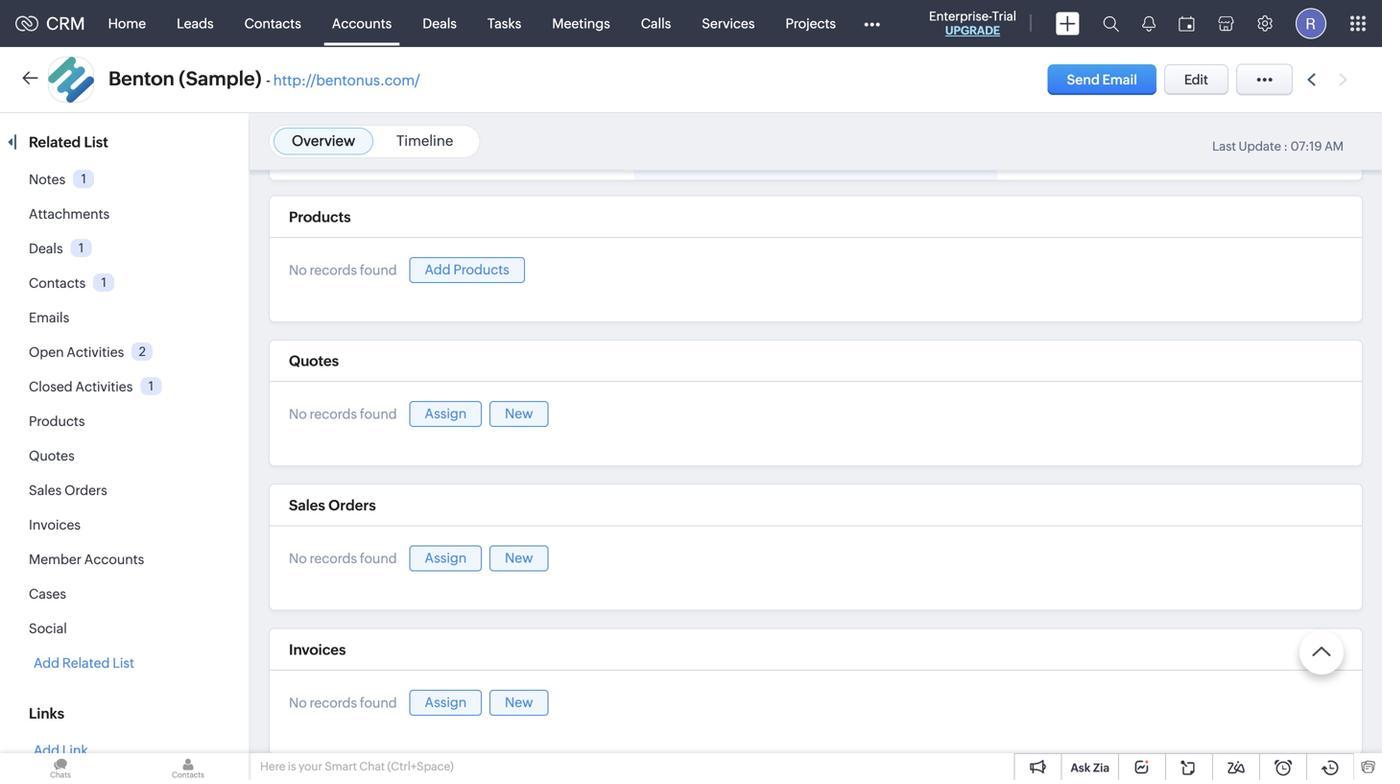 Task type: vqa. For each thing, say whether or not it's contained in the screenshot.


Task type: describe. For each thing, give the bounding box(es) containing it.
social link
[[29, 621, 67, 637]]

meetings
[[552, 16, 610, 31]]

-
[[266, 72, 271, 89]]

0 horizontal spatial sales
[[29, 483, 62, 498]]

profile image
[[1296, 8, 1327, 39]]

open
[[29, 345, 64, 360]]

no for quotes
[[289, 407, 307, 422]]

profile element
[[1285, 0, 1339, 47]]

activities for open activities
[[67, 345, 124, 360]]

is
[[288, 761, 296, 774]]

1 vertical spatial related
[[62, 656, 110, 671]]

cases
[[29, 587, 66, 602]]

send
[[1067, 72, 1100, 87]]

1 horizontal spatial products
[[289, 209, 351, 226]]

1 vertical spatial list
[[113, 656, 134, 671]]

email
[[1103, 72, 1138, 87]]

new for invoices
[[505, 695, 533, 711]]

crm link
[[15, 14, 85, 33]]

1 for contacts
[[101, 275, 106, 290]]

records for quotes
[[310, 407, 357, 422]]

assign for sales orders
[[425, 551, 467, 566]]

add for add link
[[34, 743, 60, 759]]

closed activities
[[29, 379, 133, 395]]

notes
[[29, 172, 66, 187]]

closed
[[29, 379, 73, 395]]

open activities
[[29, 345, 124, 360]]

signals image
[[1143, 15, 1156, 32]]

found for sales orders
[[360, 551, 397, 567]]

1 for notes
[[81, 172, 86, 186]]

closed activities link
[[29, 379, 133, 395]]

new link for quotes
[[490, 402, 549, 428]]

no for products
[[289, 263, 307, 278]]

attachments
[[29, 206, 110, 222]]

1 horizontal spatial invoices
[[289, 642, 346, 659]]

activities for closed activities
[[75, 379, 133, 395]]

create menu image
[[1056, 12, 1080, 35]]

timeline link
[[397, 133, 454, 149]]

07:19
[[1291, 139, 1323, 154]]

assign link for invoices
[[410, 690, 482, 716]]

no for sales orders
[[289, 551, 307, 567]]

open activities link
[[29, 345, 124, 360]]

enterprise-
[[930, 9, 993, 24]]

create menu element
[[1045, 0, 1092, 47]]

Other Modules field
[[852, 8, 893, 39]]

enterprise-trial upgrade
[[930, 9, 1017, 37]]

smart
[[325, 761, 357, 774]]

ask
[[1071, 762, 1091, 775]]

tasks
[[488, 16, 522, 31]]

1 vertical spatial accounts
[[84, 552, 144, 568]]

(ctrl+space)
[[388, 761, 454, 774]]

products link
[[29, 414, 85, 429]]

assign for invoices
[[425, 695, 467, 711]]

here
[[260, 761, 286, 774]]

new for quotes
[[505, 406, 533, 422]]

add related list
[[34, 656, 134, 671]]

services
[[702, 16, 755, 31]]

new link for invoices
[[490, 690, 549, 716]]

0 vertical spatial accounts
[[332, 16, 392, 31]]

send email
[[1067, 72, 1138, 87]]

timeline
[[397, 133, 454, 149]]

no records found for quotes
[[289, 407, 397, 422]]

emails
[[29, 310, 69, 326]]

records for invoices
[[310, 696, 357, 711]]

emails link
[[29, 310, 69, 326]]

1 for closed activities
[[149, 379, 154, 394]]

1 horizontal spatial sales
[[289, 497, 325, 514]]

no records found for sales orders
[[289, 551, 397, 567]]

http://bentonus.com/ link
[[273, 72, 420, 89]]

found for quotes
[[360, 407, 397, 422]]

http://bentonus.com/
[[273, 72, 420, 89]]

zia
[[1094, 762, 1110, 775]]

add for add related list
[[34, 656, 60, 671]]



Task type: locate. For each thing, give the bounding box(es) containing it.
no records found for products
[[289, 263, 397, 278]]

home
[[108, 16, 146, 31]]

new
[[505, 406, 533, 422], [505, 551, 533, 566], [505, 695, 533, 711]]

signals element
[[1131, 0, 1168, 47]]

new for sales orders
[[505, 551, 533, 566]]

products
[[289, 209, 351, 226], [454, 262, 510, 277], [29, 414, 85, 429]]

records for products
[[310, 263, 357, 278]]

leads
[[177, 16, 214, 31]]

1 horizontal spatial sales orders
[[289, 497, 376, 514]]

add products link
[[410, 257, 525, 283]]

contacts link up emails
[[29, 276, 86, 291]]

3 records from the top
[[310, 551, 357, 567]]

0 vertical spatial add
[[425, 262, 451, 277]]

0 vertical spatial deals
[[423, 16, 457, 31]]

accounts right the member
[[84, 552, 144, 568]]

orders
[[64, 483, 107, 498], [329, 497, 376, 514]]

add link
[[34, 743, 88, 759]]

1 vertical spatial contacts link
[[29, 276, 86, 291]]

0 horizontal spatial quotes
[[29, 448, 75, 464]]

search image
[[1103, 15, 1120, 32]]

previous record image
[[1308, 73, 1317, 86]]

leads link
[[161, 0, 229, 47]]

1 for deals
[[79, 241, 84, 255]]

quotes link
[[29, 448, 75, 464]]

2 found from the top
[[360, 407, 397, 422]]

activities up the 'closed activities'
[[67, 345, 124, 360]]

4 no from the top
[[289, 696, 307, 711]]

1 vertical spatial quotes
[[29, 448, 75, 464]]

contacts image
[[128, 754, 249, 781]]

2 horizontal spatial products
[[454, 262, 510, 277]]

deals left tasks link
[[423, 16, 457, 31]]

1 vertical spatial deals
[[29, 241, 63, 256]]

1 horizontal spatial deals
[[423, 16, 457, 31]]

1 vertical spatial deals link
[[29, 241, 63, 256]]

0 horizontal spatial sales orders
[[29, 483, 107, 498]]

0 horizontal spatial invoices
[[29, 518, 81, 533]]

benton
[[109, 68, 175, 90]]

0 vertical spatial assign
[[425, 406, 467, 422]]

0 vertical spatial deals link
[[407, 0, 472, 47]]

search element
[[1092, 0, 1131, 47]]

sales orders link
[[29, 483, 107, 498]]

new link
[[490, 402, 549, 428], [490, 546, 549, 572], [490, 690, 549, 716]]

trial
[[993, 9, 1017, 24]]

1 down attachments link
[[79, 241, 84, 255]]

1 vertical spatial new
[[505, 551, 533, 566]]

deals
[[423, 16, 457, 31], [29, 241, 63, 256]]

1 right notes link
[[81, 172, 86, 186]]

1 vertical spatial add
[[34, 656, 60, 671]]

0 horizontal spatial list
[[84, 134, 108, 151]]

assign link for quotes
[[410, 402, 482, 428]]

1 horizontal spatial contacts
[[244, 16, 301, 31]]

related down social
[[62, 656, 110, 671]]

(sample)
[[179, 68, 262, 90]]

activities
[[67, 345, 124, 360], [75, 379, 133, 395]]

related
[[29, 134, 81, 151], [62, 656, 110, 671]]

1 found from the top
[[360, 263, 397, 278]]

activities down open activities link
[[75, 379, 133, 395]]

send email button
[[1048, 64, 1157, 95]]

found for invoices
[[360, 696, 397, 711]]

found for products
[[360, 263, 397, 278]]

2 records from the top
[[310, 407, 357, 422]]

next record image
[[1340, 73, 1352, 86]]

quotes
[[289, 353, 339, 370], [29, 448, 75, 464]]

4 records from the top
[[310, 696, 357, 711]]

accounts
[[332, 16, 392, 31], [84, 552, 144, 568]]

0 horizontal spatial deals
[[29, 241, 63, 256]]

3 assign from the top
[[425, 695, 467, 711]]

attachments link
[[29, 206, 110, 222]]

contacts link
[[229, 0, 317, 47], [29, 276, 86, 291]]

assign link for sales orders
[[410, 546, 482, 572]]

ask zia
[[1071, 762, 1110, 775]]

3 assign link from the top
[[410, 690, 482, 716]]

records for sales orders
[[310, 551, 357, 567]]

update
[[1239, 139, 1282, 154]]

3 no from the top
[[289, 551, 307, 567]]

1 vertical spatial contacts
[[29, 276, 86, 291]]

member accounts
[[29, 552, 144, 568]]

contacts
[[244, 16, 301, 31], [29, 276, 86, 291]]

1 assign link from the top
[[410, 402, 482, 428]]

deals link left tasks
[[407, 0, 472, 47]]

services link
[[687, 0, 771, 47]]

1
[[81, 172, 86, 186], [79, 241, 84, 255], [101, 275, 106, 290], [149, 379, 154, 394]]

overview
[[292, 133, 355, 149]]

1 horizontal spatial quotes
[[289, 353, 339, 370]]

calendar image
[[1179, 16, 1196, 31]]

0 vertical spatial invoices
[[29, 518, 81, 533]]

add products
[[425, 262, 510, 277]]

2 vertical spatial assign link
[[410, 690, 482, 716]]

here is your smart chat (ctrl+space)
[[260, 761, 454, 774]]

accounts link
[[317, 0, 407, 47]]

0 horizontal spatial contacts
[[29, 276, 86, 291]]

3 new link from the top
[[490, 690, 549, 716]]

1 vertical spatial invoices
[[289, 642, 346, 659]]

1 horizontal spatial deals link
[[407, 0, 472, 47]]

4 found from the top
[[360, 696, 397, 711]]

0 vertical spatial list
[[84, 134, 108, 151]]

new link for sales orders
[[490, 546, 549, 572]]

related up notes
[[29, 134, 81, 151]]

link
[[62, 743, 88, 759]]

0 vertical spatial contacts link
[[229, 0, 317, 47]]

social
[[29, 621, 67, 637]]

chat
[[360, 761, 385, 774]]

records
[[310, 263, 357, 278], [310, 407, 357, 422], [310, 551, 357, 567], [310, 696, 357, 711]]

2 assign from the top
[[425, 551, 467, 566]]

sales orders
[[29, 483, 107, 498], [289, 497, 376, 514]]

1 vertical spatial assign
[[425, 551, 467, 566]]

calls link
[[626, 0, 687, 47]]

0 vertical spatial activities
[[67, 345, 124, 360]]

:
[[1284, 139, 1289, 154]]

0 horizontal spatial accounts
[[84, 552, 144, 568]]

3 no records found from the top
[[289, 551, 397, 567]]

0 horizontal spatial deals link
[[29, 241, 63, 256]]

home link
[[93, 0, 161, 47]]

meetings link
[[537, 0, 626, 47]]

upgrade
[[946, 24, 1001, 37]]

overview link
[[292, 133, 355, 149]]

0 horizontal spatial products
[[29, 414, 85, 429]]

deals link down attachments link
[[29, 241, 63, 256]]

0 vertical spatial products
[[289, 209, 351, 226]]

3 new from the top
[[505, 695, 533, 711]]

notes link
[[29, 172, 66, 187]]

logo image
[[15, 16, 38, 31]]

2 vertical spatial add
[[34, 743, 60, 759]]

2 vertical spatial new
[[505, 695, 533, 711]]

add
[[425, 262, 451, 277], [34, 656, 60, 671], [34, 743, 60, 759]]

member
[[29, 552, 82, 568]]

2 assign link from the top
[[410, 546, 482, 572]]

deals link
[[407, 0, 472, 47], [29, 241, 63, 256]]

benton (sample) - http://bentonus.com/
[[109, 68, 420, 90]]

1 vertical spatial products
[[454, 262, 510, 277]]

0 horizontal spatial orders
[[64, 483, 107, 498]]

contacts up emails
[[29, 276, 86, 291]]

1 up open activities link
[[101, 275, 106, 290]]

assign
[[425, 406, 467, 422], [425, 551, 467, 566], [425, 695, 467, 711]]

your
[[299, 761, 323, 774]]

2 vertical spatial assign
[[425, 695, 467, 711]]

related list
[[29, 134, 111, 151]]

1 vertical spatial new link
[[490, 546, 549, 572]]

4 no records found from the top
[[289, 696, 397, 711]]

add for add products
[[425, 262, 451, 277]]

links
[[29, 706, 64, 723]]

0 vertical spatial new
[[505, 406, 533, 422]]

1 assign from the top
[[425, 406, 467, 422]]

cases link
[[29, 587, 66, 602]]

no records found for invoices
[[289, 696, 397, 711]]

assign for quotes
[[425, 406, 467, 422]]

last update : 07:19 am
[[1213, 139, 1344, 154]]

no records found
[[289, 263, 397, 278], [289, 407, 397, 422], [289, 551, 397, 567], [289, 696, 397, 711]]

1 horizontal spatial orders
[[329, 497, 376, 514]]

1 horizontal spatial contacts link
[[229, 0, 317, 47]]

2 vertical spatial new link
[[490, 690, 549, 716]]

2
[[139, 345, 146, 359]]

1 no records found from the top
[[289, 263, 397, 278]]

1 records from the top
[[310, 263, 357, 278]]

1 no from the top
[[289, 263, 307, 278]]

no for invoices
[[289, 696, 307, 711]]

1 new from the top
[[505, 406, 533, 422]]

chats image
[[0, 754, 121, 781]]

2 vertical spatial products
[[29, 414, 85, 429]]

2 no records found from the top
[[289, 407, 397, 422]]

1 right closed activities link
[[149, 379, 154, 394]]

2 no from the top
[[289, 407, 307, 422]]

1 new link from the top
[[490, 402, 549, 428]]

no
[[289, 263, 307, 278], [289, 407, 307, 422], [289, 551, 307, 567], [289, 696, 307, 711]]

1 horizontal spatial list
[[113, 656, 134, 671]]

accounts up http://bentonus.com/ link
[[332, 16, 392, 31]]

0 vertical spatial quotes
[[289, 353, 339, 370]]

0 horizontal spatial contacts link
[[29, 276, 86, 291]]

3 found from the top
[[360, 551, 397, 567]]

edit
[[1185, 72, 1209, 87]]

1 vertical spatial activities
[[75, 379, 133, 395]]

0 vertical spatial new link
[[490, 402, 549, 428]]

crm
[[46, 14, 85, 33]]

invoices link
[[29, 518, 81, 533]]

1 horizontal spatial accounts
[[332, 16, 392, 31]]

deals down attachments link
[[29, 241, 63, 256]]

0 vertical spatial related
[[29, 134, 81, 151]]

0 vertical spatial assign link
[[410, 402, 482, 428]]

projects
[[786, 16, 836, 31]]

member accounts link
[[29, 552, 144, 568]]

contacts up the benton (sample) - http://bentonus.com/
[[244, 16, 301, 31]]

2 new from the top
[[505, 551, 533, 566]]

contacts link up the benton (sample) - http://bentonus.com/
[[229, 0, 317, 47]]

last
[[1213, 139, 1237, 154]]

am
[[1325, 139, 1344, 154]]

projects link
[[771, 0, 852, 47]]

list
[[84, 134, 108, 151], [113, 656, 134, 671]]

2 new link from the top
[[490, 546, 549, 572]]

0 vertical spatial contacts
[[244, 16, 301, 31]]

1 vertical spatial assign link
[[410, 546, 482, 572]]

edit button
[[1165, 64, 1229, 95]]

calls
[[641, 16, 671, 31]]

tasks link
[[472, 0, 537, 47]]



